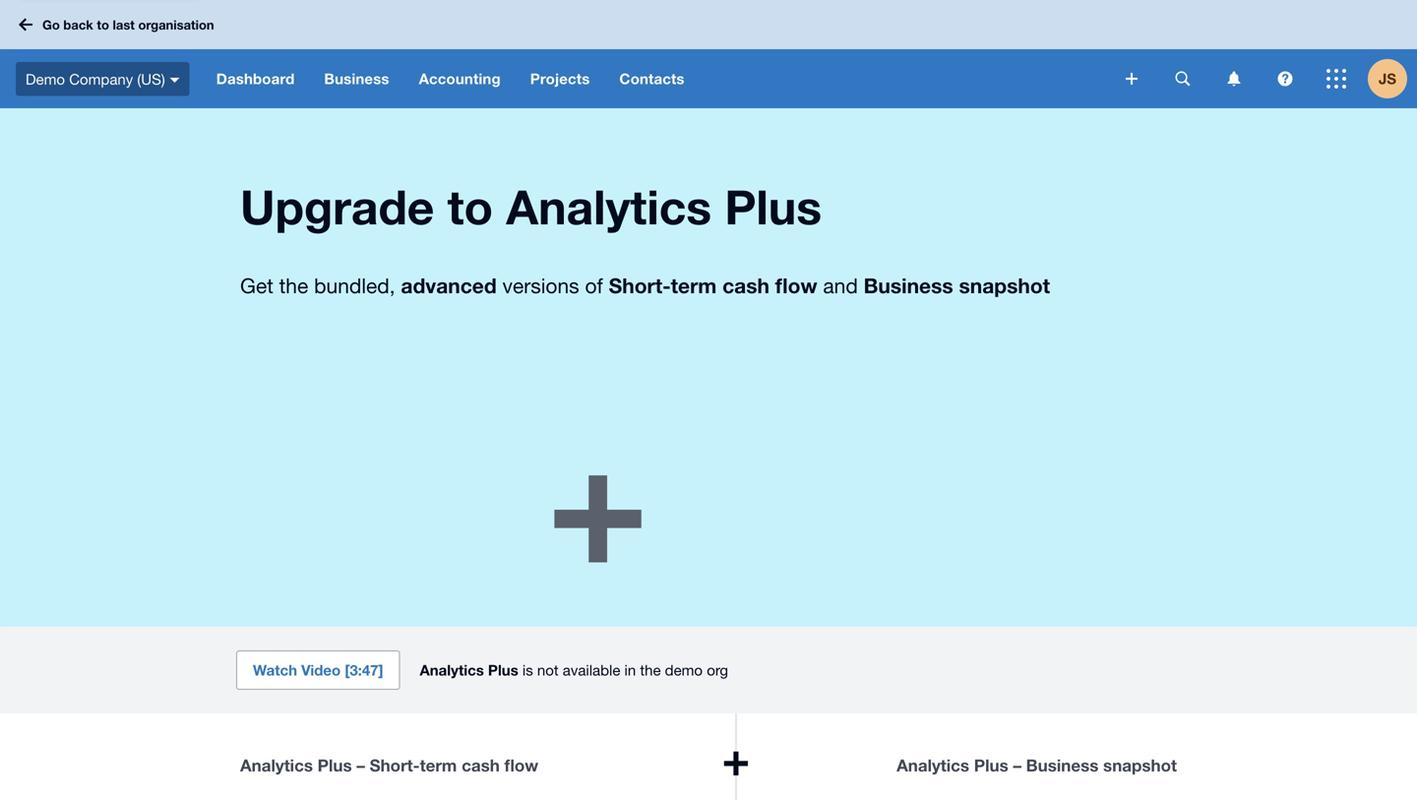 Task type: vqa. For each thing, say whether or not it's contained in the screenshot.
empty state widget for the total cash in and out feature, displaying a column graph summarising bank transaction data as total money in versus total money out across all connected bank accounts, enabling a visual comparison of the two amounts. Image
no



Task type: describe. For each thing, give the bounding box(es) containing it.
dashboard link
[[202, 49, 309, 108]]

1 vertical spatial business
[[864, 273, 954, 298]]

demo
[[26, 70, 65, 87]]

watch video [3:47] button
[[236, 651, 400, 690]]

0 horizontal spatial to
[[97, 17, 109, 32]]

1 horizontal spatial term
[[671, 273, 717, 298]]

– for business
[[1013, 755, 1022, 775]]

demo
[[665, 662, 703, 679]]

– for short-
[[357, 755, 365, 775]]

upgrade to analytics plus
[[240, 178, 822, 235]]

(us)
[[137, 70, 165, 87]]

1 horizontal spatial snapshot
[[1104, 755, 1177, 775]]

analytics for analytics plus – business snapshot
[[897, 755, 970, 775]]

upgrade
[[240, 178, 434, 235]]

video
[[301, 662, 341, 679]]

business button
[[309, 49, 404, 108]]

contacts button
[[605, 49, 700, 108]]

js
[[1379, 70, 1397, 88]]

accounting
[[419, 70, 501, 88]]

in
[[625, 662, 636, 679]]

analytics plus – short-term cash flow
[[240, 755, 539, 775]]

svg image inside go back to last organisation link
[[19, 18, 32, 31]]

advanced
[[401, 273, 497, 298]]

0 horizontal spatial short-
[[370, 755, 420, 775]]

get
[[240, 274, 273, 298]]

go back to last organisation link
[[12, 7, 226, 42]]

bundled,
[[314, 274, 395, 298]]

0 vertical spatial flow
[[775, 273, 818, 298]]

and
[[823, 274, 858, 298]]

organisation
[[138, 17, 214, 32]]

watch
[[253, 662, 297, 679]]

plus for analytics plus – business snapshot
[[974, 755, 1009, 775]]

of
[[585, 274, 603, 298]]

go
[[42, 17, 60, 32]]

+
[[722, 730, 750, 786]]

dashboard
[[216, 70, 295, 88]]

1 vertical spatial cash
[[462, 755, 500, 775]]

back
[[63, 17, 93, 32]]

org
[[707, 662, 728, 679]]



Task type: locate. For each thing, give the bounding box(es) containing it.
svg image
[[19, 18, 32, 31], [1327, 69, 1347, 89], [1176, 71, 1191, 86], [1228, 71, 1241, 86], [1126, 73, 1138, 85], [170, 78, 180, 82]]

to up advanced
[[448, 178, 493, 235]]

1 – from the left
[[357, 755, 365, 775]]

0 horizontal spatial snapshot
[[959, 273, 1050, 298]]

banner
[[0, 0, 1418, 108]]

1 horizontal spatial cash
[[723, 273, 770, 298]]

analytics for analytics plus – short-term cash flow
[[240, 755, 313, 775]]

flow left "and"
[[775, 273, 818, 298]]

1 horizontal spatial –
[[1013, 755, 1022, 775]]

0 vertical spatial cash
[[723, 273, 770, 298]]

watch video [3:47]
[[253, 662, 383, 679]]

cash flow image
[[240, 404, 576, 627]]

0 horizontal spatial flow
[[505, 755, 539, 775]]

the right the get
[[279, 274, 308, 298]]

snapshot
[[959, 273, 1050, 298], [1104, 755, 1177, 775]]

accounting button
[[404, 49, 516, 108]]

the right in
[[640, 662, 661, 679]]

available
[[563, 662, 621, 679]]

0 vertical spatial snapshot
[[959, 273, 1050, 298]]

2 – from the left
[[1013, 755, 1022, 775]]

demo company (us) button
[[0, 49, 202, 108]]

short-
[[609, 273, 671, 298], [370, 755, 420, 775]]

0 vertical spatial short-
[[609, 273, 671, 298]]

versions
[[503, 274, 579, 298]]

business
[[324, 70, 389, 88], [864, 273, 954, 298], [1026, 755, 1099, 775]]

projects button
[[516, 49, 605, 108]]

svg image inside demo company (us) popup button
[[170, 78, 180, 82]]

the
[[279, 274, 308, 298], [640, 662, 661, 679]]

1 vertical spatial the
[[640, 662, 661, 679]]

the inside the get the bundled, advanced versions of short-term cash flow and business snapshot
[[279, 274, 308, 298]]

to left last
[[97, 17, 109, 32]]

0 vertical spatial the
[[279, 274, 308, 298]]

the inside the analytics plus is not available in the demo org
[[640, 662, 661, 679]]

projects
[[530, 70, 590, 88]]

svg image
[[1278, 71, 1293, 86]]

0 horizontal spatial cash
[[462, 755, 500, 775]]

1 vertical spatial term
[[420, 755, 457, 775]]

not
[[537, 662, 559, 679]]

js button
[[1368, 49, 1418, 108]]

1 vertical spatial to
[[448, 178, 493, 235]]

0 horizontal spatial the
[[279, 274, 308, 298]]

flow
[[775, 273, 818, 298], [505, 755, 539, 775]]

1 vertical spatial short-
[[370, 755, 420, 775]]

0 vertical spatial business
[[324, 70, 389, 88]]

0 horizontal spatial –
[[357, 755, 365, 775]]

plus for analytics plus is not available in the demo org
[[488, 662, 519, 679]]

cash
[[723, 273, 770, 298], [462, 755, 500, 775]]

is
[[523, 662, 533, 679]]

1 vertical spatial snapshot
[[1104, 755, 1177, 775]]

plus
[[725, 178, 822, 235], [488, 662, 519, 679], [318, 755, 352, 775], [974, 755, 1009, 775]]

company
[[69, 70, 133, 87]]

business inside popup button
[[324, 70, 389, 88]]

banner containing dashboard
[[0, 0, 1418, 108]]

[3:47]
[[345, 662, 383, 679]]

0 vertical spatial term
[[671, 273, 717, 298]]

2 vertical spatial business
[[1026, 755, 1099, 775]]

analytics
[[506, 178, 712, 235], [420, 662, 484, 679], [240, 755, 313, 775], [897, 755, 970, 775]]

plus for analytics plus – short-term cash flow
[[318, 755, 352, 775]]

0 vertical spatial to
[[97, 17, 109, 32]]

business snapshot image
[[620, 404, 956, 627]]

0 horizontal spatial business
[[324, 70, 389, 88]]

analytics plus – business snapshot
[[897, 755, 1177, 775]]

1 horizontal spatial business
[[864, 273, 954, 298]]

analytics for analytics plus is not available in the demo org
[[420, 662, 484, 679]]

to
[[97, 17, 109, 32], [448, 178, 493, 235]]

1 horizontal spatial to
[[448, 178, 493, 235]]

demo company (us)
[[26, 70, 165, 87]]

–
[[357, 755, 365, 775], [1013, 755, 1022, 775]]

contacts
[[620, 70, 685, 88]]

analytics plus is not available in the demo org
[[420, 662, 728, 679]]

last
[[113, 17, 135, 32]]

flow down "is"
[[505, 755, 539, 775]]

1 horizontal spatial the
[[640, 662, 661, 679]]

get the bundled, advanced versions of short-term cash flow and business snapshot
[[240, 273, 1050, 298]]

1 vertical spatial flow
[[505, 755, 539, 775]]

1 horizontal spatial flow
[[775, 273, 818, 298]]

0 horizontal spatial term
[[420, 755, 457, 775]]

1 horizontal spatial short-
[[609, 273, 671, 298]]

2 horizontal spatial business
[[1026, 755, 1099, 775]]

term
[[671, 273, 717, 298], [420, 755, 457, 775]]

go back to last organisation
[[42, 17, 214, 32]]



